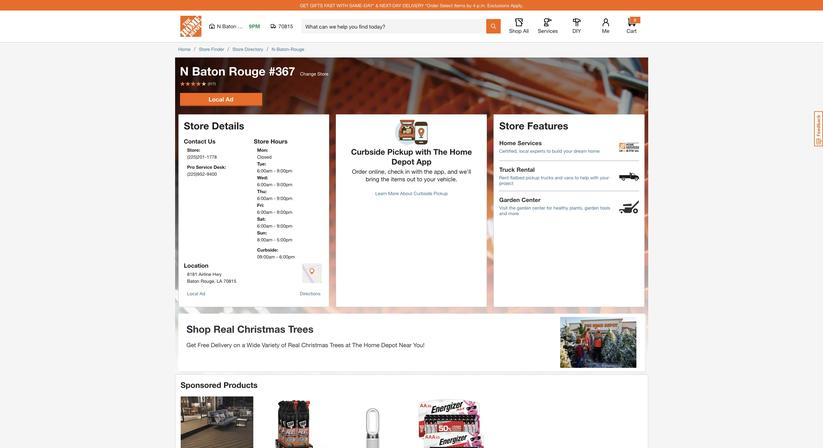 Task type: locate. For each thing, give the bounding box(es) containing it.
store up 'contact' on the left top
[[184, 120, 209, 132]]

2
[[634, 17, 636, 22]]

: for service
[[225, 164, 226, 170]]

with
[[337, 2, 348, 8]]

curbside:
[[257, 247, 278, 253]]

1 horizontal spatial trees
[[330, 341, 344, 348]]

1 horizontal spatial garden
[[585, 205, 599, 210]]

store left the directory
[[232, 46, 243, 52]]

directory
[[245, 46, 263, 52]]

services button
[[537, 18, 558, 34]]

garden left tools
[[585, 205, 599, 210]]

trees
[[288, 323, 314, 335], [330, 341, 344, 348]]

baton-
[[277, 46, 291, 52]]

to right out
[[417, 175, 422, 183]]

2 image title image from the top
[[620, 172, 639, 181]]

ad up details at top left
[[226, 95, 233, 103]]

with up the app
[[415, 147, 431, 156]]

garden
[[517, 205, 531, 210], [585, 205, 599, 210]]

2 horizontal spatial the
[[509, 205, 516, 210]]

the up app,
[[433, 147, 447, 156]]

apply.
[[511, 2, 523, 8]]

70815 right la
[[224, 278, 236, 284]]

local down 8181
[[187, 291, 198, 296]]

2 horizontal spatial your
[[600, 175, 609, 180]]

pickup down vehicle.
[[434, 190, 448, 196]]

garden down center
[[517, 205, 531, 210]]

0 vertical spatial local
[[209, 95, 224, 103]]

2 vertical spatial baton
[[187, 278, 199, 284]]

1 horizontal spatial christmas
[[301, 341, 328, 348]]

change store button
[[300, 71, 328, 77]]

baton up (
[[192, 64, 225, 78]]

with right help
[[590, 175, 599, 180]]

depot left near
[[381, 341, 397, 348]]

store
[[199, 46, 210, 52], [232, 46, 243, 52], [317, 71, 328, 77], [184, 120, 209, 132], [499, 120, 525, 132], [254, 138, 269, 145], [187, 147, 199, 153]]

directions
[[300, 291, 321, 296]]

1 vertical spatial shop
[[186, 323, 211, 335]]

map pin image
[[310, 268, 315, 275]]

store for store hours mon: closed tue: 6:00am - 9:00pm wed: 6:00am - 9:00pm thu: 6:00am - 9:00pm fri: 6:00am - 9:00pm sat: 6:00am - 9:00pm sun: 8:00am - 5:00pm
[[254, 138, 269, 145]]

6:00am down wed:
[[257, 182, 272, 187]]

0 vertical spatial baton
[[222, 23, 236, 29]]

flatbed
[[510, 175, 524, 180]]

by
[[467, 2, 472, 8]]

0 vertical spatial christmas
[[237, 323, 285, 335]]

0 vertical spatial local ad
[[209, 95, 233, 103]]

: up (225)201-1778 link
[[199, 147, 200, 153]]

store finder
[[199, 46, 224, 52]]

store up "mon:"
[[254, 138, 269, 145]]

70815 inside "location 8181 airline hwy baton rouge , la 70815"
[[224, 278, 236, 284]]

1 vertical spatial pickup
[[434, 190, 448, 196]]

1 vertical spatial trees
[[330, 341, 344, 348]]

real right of
[[288, 341, 300, 348]]

6:00pm
[[279, 254, 295, 259]]

me button
[[595, 18, 616, 34]]

your down app,
[[424, 175, 436, 183]]

order
[[352, 168, 367, 175]]

image title image
[[620, 138, 639, 157], [620, 172, 639, 181], [620, 200, 639, 214]]

depot
[[392, 157, 414, 166], [381, 341, 397, 348]]

1 vertical spatial 70815
[[224, 278, 236, 284]]

trees up get free delivery on a wide variety of real christmas trees at the home depot near you!
[[288, 323, 314, 335]]

1 vertical spatial local
[[187, 291, 198, 296]]

1 vertical spatial real
[[288, 341, 300, 348]]

1 vertical spatial the
[[352, 341, 362, 348]]

trees left 'at'
[[330, 341, 344, 348]]

wed:
[[257, 175, 268, 180]]

store for store finder
[[199, 46, 210, 52]]

1 horizontal spatial curbside
[[414, 190, 432, 196]]

home up certified,
[[499, 139, 516, 147]]

baton inside "location 8181 airline hwy baton rouge , la 70815"
[[187, 278, 199, 284]]

: for us
[[199, 147, 200, 153]]

to left build
[[547, 148, 551, 154]]

0 vertical spatial pickup
[[387, 147, 413, 156]]

6:00am
[[257, 168, 272, 173], [257, 182, 272, 187], [257, 195, 272, 201], [257, 209, 272, 215], [257, 223, 272, 229]]

home up we'll
[[450, 147, 472, 156]]

1 image title image from the top
[[620, 138, 639, 157]]

thu:
[[257, 188, 267, 194]]

local ad down ')'
[[209, 95, 233, 103]]

0 horizontal spatial to
[[417, 175, 422, 183]]

1 horizontal spatial to
[[547, 148, 551, 154]]

: inside "pro service desk : (225)952-9400"
[[225, 164, 226, 170]]

your right build
[[563, 148, 572, 154]]

shop for shop real christmas trees
[[186, 323, 211, 335]]

0 vertical spatial shop
[[509, 28, 522, 34]]

6:00am up sat:
[[257, 209, 272, 215]]

1 vertical spatial :
[[225, 164, 226, 170]]

0 vertical spatial 70815
[[278, 23, 293, 29]]

the down garden
[[509, 205, 516, 210]]

ad
[[226, 95, 233, 103], [200, 291, 205, 296]]

1 vertical spatial baton
[[192, 64, 225, 78]]

same-
[[349, 2, 364, 8]]

shop left "all"
[[509, 28, 522, 34]]

to inside "truck rental rent flatbed pickup trucks and vans to help with your project"
[[575, 175, 579, 180]]

and left more
[[499, 210, 507, 216]]

pickup inside the curbside pickup with the home depot app order online, check in with the app, and we'll bring the items out to your vehicle.
[[387, 147, 413, 156]]

store directory link
[[232, 46, 263, 52]]

image title image for home services
[[620, 138, 639, 157]]

1 horizontal spatial shop
[[509, 28, 522, 34]]

baton for n baton rouge # 367
[[192, 64, 225, 78]]

1 horizontal spatial 70815
[[278, 23, 293, 29]]

shop inside button
[[509, 28, 522, 34]]

0 vertical spatial real
[[214, 323, 234, 335]]

local ad for the bottommost local ad link
[[187, 291, 205, 296]]

pickup up check
[[387, 147, 413, 156]]

max battery bundle with aa (36-pack) and aaa (30-pack) batteries image
[[414, 396, 487, 448]]

trucks
[[541, 175, 554, 180]]

delivery
[[403, 2, 424, 8]]

store details
[[184, 120, 244, 132]]

app
[[417, 157, 432, 166]]

spray texture 25 oz. orange peel water based 2-in-1 wall and ceiling white texture spray with aim tech nozzle (6-pack) image
[[258, 396, 331, 448]]

to left help
[[575, 175, 579, 180]]

baton down 8181
[[187, 278, 199, 284]]

change store
[[300, 71, 328, 77]]

garden
[[499, 196, 520, 203]]

local ad down 8181
[[187, 291, 205, 296]]

1 vertical spatial ad
[[200, 291, 205, 296]]

317
[[209, 81, 215, 86]]

vehicle.
[[437, 175, 457, 183]]

rouge
[[238, 23, 253, 29], [291, 46, 304, 52], [229, 64, 266, 78], [201, 278, 214, 284]]

0 horizontal spatial shop
[[186, 323, 211, 335]]

6:00am down thu:
[[257, 195, 272, 201]]

n-
[[272, 46, 277, 52]]

with inside "truck rental rent flatbed pickup trucks and vans to help with your project"
[[590, 175, 599, 180]]

local ad link down ')'
[[180, 93, 262, 105]]

with up out
[[412, 168, 422, 175]]

and
[[448, 168, 458, 175], [555, 175, 563, 180], [499, 210, 507, 216]]

out
[[407, 175, 415, 183]]

store for store features
[[499, 120, 525, 132]]

9pm
[[249, 23, 260, 29]]

store up certified,
[[499, 120, 525, 132]]

5:00pm
[[277, 237, 292, 242]]

0 vertical spatial curbside
[[351, 147, 385, 156]]

rouge down store directory on the left
[[229, 64, 266, 78]]

rouge for n baton rouge
[[238, 23, 253, 29]]

online,
[[369, 168, 386, 175]]

local for the bottommost local ad link
[[187, 291, 198, 296]]

shop
[[509, 28, 522, 34], [186, 323, 211, 335]]

3 9:00pm from the top
[[277, 195, 292, 201]]

9:00pm
[[277, 168, 292, 173], [277, 182, 292, 187], [277, 195, 292, 201], [277, 209, 292, 215], [277, 223, 292, 229]]

the down the app
[[424, 168, 432, 175]]

1 horizontal spatial the
[[424, 168, 432, 175]]

local
[[519, 148, 529, 154]]

0 vertical spatial image title image
[[620, 138, 639, 157]]

store directory
[[232, 46, 263, 52]]

1 horizontal spatial n
[[217, 23, 221, 29]]

rouge down airline
[[201, 278, 214, 284]]

check
[[388, 168, 404, 175]]

services right "all"
[[538, 28, 558, 34]]

visit
[[499, 205, 508, 210]]

the down online,
[[381, 175, 389, 183]]

1 vertical spatial local ad
[[187, 291, 205, 296]]

0 horizontal spatial :
[[199, 147, 200, 153]]

shop up free
[[186, 323, 211, 335]]

to inside the curbside pickup with the home depot app order online, check in with the app, and we'll bring the items out to your vehicle.
[[417, 175, 422, 183]]

0 horizontal spatial local ad
[[187, 291, 205, 296]]

dream
[[574, 148, 587, 154]]

1 horizontal spatial real
[[288, 341, 300, 348]]

6:00am up sun:
[[257, 223, 272, 229]]

cart 2
[[627, 17, 637, 34]]

n for n baton rouge # 367
[[180, 64, 189, 78]]

&
[[376, 2, 378, 8]]

1 horizontal spatial local
[[209, 95, 224, 103]]

image title image for truck rental
[[620, 172, 639, 181]]

dyson purifier hot+cool gen1 hp10 image
[[336, 396, 409, 448]]

your right help
[[600, 175, 609, 180]]

n up finder
[[217, 23, 221, 29]]

baton for n baton rouge
[[222, 23, 236, 29]]

store left finder
[[199, 46, 210, 52]]

: right the service at top
[[225, 164, 226, 170]]

map preview image
[[302, 263, 322, 283]]

real up delivery
[[214, 323, 234, 335]]

sponsored
[[181, 380, 221, 390]]

store up (225)201-
[[187, 147, 199, 153]]

1 vertical spatial image title image
[[620, 172, 639, 181]]

0 horizontal spatial ad
[[200, 291, 205, 296]]

0 horizontal spatial pickup
[[387, 147, 413, 156]]

1 horizontal spatial the
[[433, 147, 447, 156]]

pickup
[[526, 175, 540, 180]]

1 vertical spatial services
[[518, 139, 542, 147]]

0 horizontal spatial local
[[187, 291, 198, 296]]

0 horizontal spatial and
[[448, 168, 458, 175]]

: inside contact us store : (225)201-1778
[[199, 147, 200, 153]]

1 vertical spatial christmas
[[301, 341, 328, 348]]

curbside right about on the top
[[414, 190, 432, 196]]

70815 up the baton-
[[278, 23, 293, 29]]

local ad link down 8181
[[187, 288, 205, 300]]

0 vertical spatial the
[[433, 147, 447, 156]]

1 horizontal spatial :
[[225, 164, 226, 170]]

store right change
[[317, 71, 328, 77]]

1 vertical spatial local ad link
[[187, 288, 205, 300]]

the
[[424, 168, 432, 175], [381, 175, 389, 183], [509, 205, 516, 210]]

rouge right n-
[[291, 46, 304, 52]]

1 horizontal spatial local ad
[[209, 95, 233, 103]]

me
[[602, 28, 609, 34]]

day*
[[364, 2, 374, 8]]

curbside inside the curbside pickup with the home depot app order online, check in with the app, and we'll bring the items out to your vehicle.
[[351, 147, 385, 156]]

1 garden from the left
[[517, 205, 531, 210]]

:
[[199, 147, 200, 153], [225, 164, 226, 170]]

0 horizontal spatial curbside
[[351, 147, 385, 156]]

0 vertical spatial ad
[[226, 95, 233, 103]]

feedback link image
[[814, 111, 823, 147]]

0 horizontal spatial the
[[352, 341, 362, 348]]

christmas up wide
[[237, 323, 285, 335]]

What can we help you find today? search field
[[305, 19, 486, 33]]

diy button
[[566, 18, 587, 34]]

and left vans
[[555, 175, 563, 180]]

home services certified, local experts to build your dream home
[[499, 139, 600, 154]]

near
[[399, 341, 412, 348]]

get gifts fast with same-day* & next-day delivery *order select items by 4 p.m. exclusions apply.
[[300, 2, 523, 8]]

baton left "9pm"
[[222, 23, 236, 29]]

the right 'at'
[[352, 341, 362, 348]]

0 horizontal spatial your
[[424, 175, 436, 183]]

4 9:00pm from the top
[[277, 209, 292, 215]]

contact
[[184, 138, 206, 145]]

curbside
[[351, 147, 385, 156], [414, 190, 432, 196]]

1 vertical spatial curbside
[[414, 190, 432, 196]]

desk
[[214, 164, 225, 170]]

8:00am
[[257, 237, 272, 242]]

1 horizontal spatial and
[[499, 210, 507, 216]]

curbside up order
[[351, 147, 385, 156]]

ad down airline
[[200, 291, 205, 296]]

0 horizontal spatial garden
[[517, 205, 531, 210]]

rouge up store directory on the left
[[238, 23, 253, 29]]

local down ')'
[[209, 95, 224, 103]]

6:00am up wed:
[[257, 168, 272, 173]]

0 vertical spatial depot
[[392, 157, 414, 166]]

1 horizontal spatial your
[[563, 148, 572, 154]]

services
[[538, 28, 558, 34], [518, 139, 542, 147]]

services inside "button"
[[538, 28, 558, 34]]

09:00am
[[257, 254, 275, 259]]

1778
[[207, 154, 217, 160]]

0 vertical spatial n
[[217, 23, 221, 29]]

3 image title image from the top
[[620, 200, 639, 214]]

( 317 )
[[208, 81, 216, 86]]

app,
[[434, 168, 446, 175]]

0 vertical spatial :
[[199, 147, 200, 153]]

-
[[274, 168, 276, 173], [274, 182, 276, 187], [274, 195, 276, 201], [274, 209, 276, 215], [274, 223, 276, 229], [274, 237, 276, 242], [276, 254, 278, 259]]

with
[[415, 147, 431, 156], [412, 168, 422, 175], [590, 175, 599, 180]]

and inside "truck rental rent flatbed pickup trucks and vans to help with your project"
[[555, 175, 563, 180]]

services up local
[[518, 139, 542, 147]]

n down home link
[[180, 64, 189, 78]]

0 horizontal spatial n
[[180, 64, 189, 78]]

n baton rouge # 367
[[180, 64, 295, 78]]

2 vertical spatial image title image
[[620, 200, 639, 214]]

0 horizontal spatial trees
[[288, 323, 314, 335]]

1 vertical spatial n
[[180, 64, 189, 78]]

2 horizontal spatial and
[[555, 175, 563, 180]]

0 horizontal spatial 70815
[[224, 278, 236, 284]]

truck
[[499, 166, 515, 173]]

store inside store hours mon: closed tue: 6:00am - 9:00pm wed: 6:00am - 9:00pm thu: 6:00am - 9:00pm fri: 6:00am - 9:00pm sat: 6:00am - 9:00pm sun: 8:00am - 5:00pm
[[254, 138, 269, 145]]

0 vertical spatial services
[[538, 28, 558, 34]]

shop for shop all
[[509, 28, 522, 34]]

0 horizontal spatial christmas
[[237, 323, 285, 335]]

depot up in
[[392, 157, 414, 166]]

local for topmost local ad link
[[209, 95, 224, 103]]

1 horizontal spatial ad
[[226, 95, 233, 103]]

2 horizontal spatial to
[[575, 175, 579, 180]]

0 vertical spatial trees
[[288, 323, 314, 335]]

christmas right of
[[301, 341, 328, 348]]

and up vehicle.
[[448, 168, 458, 175]]

0 horizontal spatial real
[[214, 323, 234, 335]]



Task type: describe. For each thing, give the bounding box(es) containing it.
2 6:00am from the top
[[257, 182, 272, 187]]

tools
[[600, 205, 610, 210]]

9400
[[207, 171, 217, 177]]

5 9:00pm from the top
[[277, 223, 292, 229]]

items
[[391, 175, 405, 183]]

home inside home services certified, local experts to build your dream home
[[499, 139, 516, 147]]

armorguard 15/16 in. x 5-1/4 in. x 8 ft. forest brown square edge capped composite decking board image
[[181, 396, 253, 448]]

1 vertical spatial depot
[[381, 341, 397, 348]]

store for store directory
[[232, 46, 243, 52]]

store for store details
[[184, 120, 209, 132]]

sun:
[[257, 230, 267, 235]]

(225)201-1778 link
[[187, 154, 217, 160]]

1 horizontal spatial pickup
[[434, 190, 448, 196]]

build
[[552, 148, 562, 154]]

ad for the bottommost local ad link
[[200, 291, 205, 296]]

home
[[588, 148, 600, 154]]

plants,
[[570, 205, 583, 210]]

help
[[580, 175, 589, 180]]

learn more about curbside pickup link
[[342, 187, 482, 199]]

2 garden from the left
[[585, 205, 599, 210]]

home down the home depot logo
[[178, 46, 191, 52]]

center
[[522, 196, 541, 203]]

your inside the curbside pickup with the home depot app order online, check in with the app, and we'll bring the items out to your vehicle.
[[424, 175, 436, 183]]

the inside the garden center visit the garden center for healthy plants, garden tools and more
[[509, 205, 516, 210]]

truck rental rent flatbed pickup trucks and vans to help with your project
[[499, 166, 609, 186]]

#
[[269, 64, 275, 78]]

get
[[300, 2, 309, 8]]

variety
[[262, 341, 280, 348]]

location
[[184, 262, 208, 269]]

the inside the curbside pickup with the home depot app order online, check in with the app, and we'll bring the items out to your vehicle.
[[433, 147, 447, 156]]

car with trunk open and app image
[[395, 120, 428, 146]]

(225)952-9400 link
[[187, 171, 217, 177]]

your inside home services certified, local experts to build your dream home
[[563, 148, 572, 154]]

depot inside the curbside pickup with the home depot app order online, check in with the app, and we'll bring the items out to your vehicle.
[[392, 157, 414, 166]]

2 9:00pm from the top
[[277, 182, 292, 187]]

4 6:00am from the top
[[257, 209, 272, 215]]

rouge inside "location 8181 airline hwy baton rouge , la 70815"
[[201, 278, 214, 284]]

delivery
[[211, 341, 232, 348]]

367
[[275, 64, 295, 78]]

5 6:00am from the top
[[257, 223, 272, 229]]

rental
[[517, 166, 535, 173]]

you!
[[413, 341, 425, 348]]

store hours mon: closed tue: 6:00am - 9:00pm wed: 6:00am - 9:00pm thu: 6:00am - 9:00pm fri: 6:00am - 9:00pm sat: 6:00am - 9:00pm sun: 8:00am - 5:00pm
[[254, 138, 292, 242]]

shop all button
[[509, 18, 530, 34]]

pro service desk : (225)952-9400
[[187, 164, 227, 177]]

fri:
[[257, 202, 264, 208]]

8181
[[187, 271, 197, 277]]

tue:
[[257, 161, 266, 166]]

mon:
[[257, 147, 268, 153]]

and inside the curbside pickup with the home depot app order online, check in with the app, and we'll bring the items out to your vehicle.
[[448, 168, 458, 175]]

sponsored products
[[181, 380, 258, 390]]

next-
[[380, 2, 393, 8]]

local ad for topmost local ad link
[[209, 95, 233, 103]]

ad for topmost local ad link
[[226, 95, 233, 103]]

a
[[242, 341, 245, 348]]

(225)201-
[[187, 154, 207, 160]]

1 9:00pm from the top
[[277, 168, 292, 173]]

sat:
[[257, 216, 266, 222]]

get free delivery on a wide variety of real christmas trees at the home depot near you!
[[186, 341, 425, 348]]

location 8181 airline hwy baton rouge , la 70815
[[184, 262, 236, 284]]

0 horizontal spatial the
[[381, 175, 389, 183]]

store features
[[499, 120, 568, 132]]

all
[[523, 28, 529, 34]]

closed
[[257, 154, 272, 160]]

,
[[214, 278, 215, 284]]

70815 button
[[271, 23, 293, 30]]

free
[[198, 341, 209, 348]]

1 6:00am from the top
[[257, 168, 272, 173]]

healthy
[[553, 205, 568, 210]]

day
[[393, 2, 401, 8]]

learn more about curbside pickup
[[375, 190, 448, 196]]

rouge for n-baton-rouge
[[291, 46, 304, 52]]

n-baton-rouge
[[272, 46, 304, 52]]

directions link
[[300, 288, 321, 300]]

more
[[508, 210, 519, 216]]

- inside curbside: 09:00am - 6:00pm
[[276, 254, 278, 259]]

contact us store : (225)201-1778
[[184, 138, 217, 160]]

services inside home services certified, local experts to build your dream home
[[518, 139, 542, 147]]

0 vertical spatial local ad link
[[180, 93, 262, 105]]

garden center visit the garden center for healthy plants, garden tools and more
[[499, 196, 610, 216]]

store inside contact us store : (225)201-1778
[[187, 147, 199, 153]]

la
[[217, 278, 222, 284]]

3 6:00am from the top
[[257, 195, 272, 201]]

shop all
[[509, 28, 529, 34]]

diy
[[573, 28, 581, 34]]

home link
[[178, 46, 191, 52]]

cart
[[627, 28, 637, 34]]

rent
[[499, 175, 509, 180]]

n-baton-rouge link
[[272, 46, 304, 52]]

pro
[[187, 164, 195, 170]]

home inside the curbside pickup with the home depot app order online, check in with the app, and we'll bring the items out to your vehicle.
[[450, 147, 472, 156]]

more
[[388, 190, 399, 196]]

details
[[212, 120, 244, 132]]

at
[[346, 341, 351, 348]]

n for n baton rouge
[[217, 23, 221, 29]]

curbside: 09:00am - 6:00pm
[[257, 247, 295, 259]]

image title image for garden center
[[620, 200, 639, 214]]

p.m.
[[477, 2, 486, 8]]

(225)952-
[[187, 171, 207, 177]]

airline
[[199, 271, 211, 277]]

your inside "truck rental rent flatbed pickup trucks and vans to help with your project"
[[600, 175, 609, 180]]

get
[[186, 341, 196, 348]]

hwy
[[213, 271, 222, 277]]

(
[[208, 81, 209, 86]]

to inside home services certified, local experts to build your dream home
[[547, 148, 551, 154]]

home right 'at'
[[364, 341, 380, 348]]

bring
[[366, 175, 379, 183]]

products
[[224, 380, 258, 390]]

navigate to real christmas trees selection page image
[[560, 317, 637, 368]]

curbside inside learn more about curbside pickup link
[[414, 190, 432, 196]]

rouge for n baton rouge # 367
[[229, 64, 266, 78]]

n baton rouge
[[217, 23, 253, 29]]

for
[[547, 205, 552, 210]]

us
[[208, 138, 216, 145]]

store finder link
[[199, 46, 224, 52]]

of
[[281, 341, 286, 348]]

70815 inside button
[[278, 23, 293, 29]]

fast
[[324, 2, 335, 8]]

hours
[[271, 138, 288, 145]]

and inside the garden center visit the garden center for healthy plants, garden tools and more
[[499, 210, 507, 216]]

the home depot logo image
[[180, 16, 201, 37]]



Task type: vqa. For each thing, say whether or not it's contained in the screenshot.


